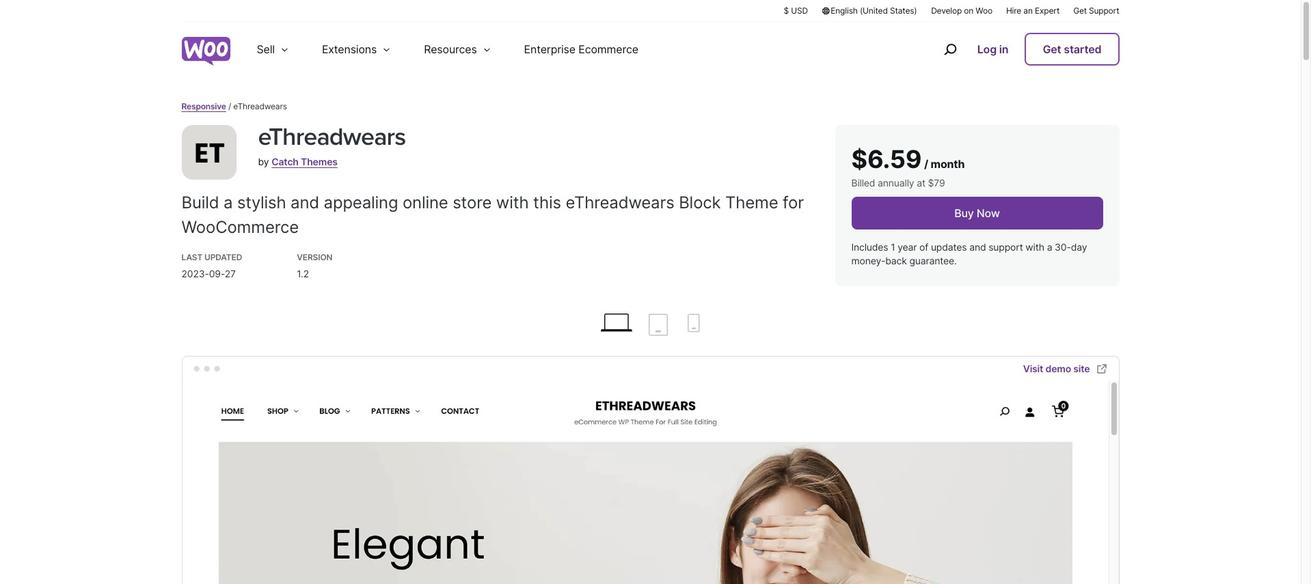 Task type: describe. For each thing, give the bounding box(es) containing it.
woocommerce
[[182, 218, 299, 237]]

buy now
[[955, 207, 1000, 220]]

product icon image
[[182, 125, 236, 180]]

at
[[917, 177, 926, 189]]

hire
[[1006, 5, 1022, 16]]

woo
[[976, 5, 993, 16]]

english
[[831, 5, 858, 16]]

and inside build a stylish and appealing online store with this ethreadwears block theme for woocommerce
[[291, 193, 319, 213]]

expert
[[1035, 5, 1060, 16]]

of
[[920, 241, 929, 253]]

2023-
[[182, 268, 209, 280]]

started
[[1064, 42, 1102, 56]]

stylish
[[237, 193, 286, 213]]

develop
[[931, 5, 962, 16]]

sell
[[257, 42, 275, 56]]

1
[[891, 241, 895, 253]]

last
[[182, 252, 203, 263]]

now
[[977, 207, 1000, 220]]

hire an expert
[[1006, 5, 1060, 16]]

with for this
[[496, 193, 529, 213]]

enterprise ecommerce link
[[508, 22, 655, 77]]

catch
[[272, 156, 299, 168]]

with for a
[[1026, 241, 1045, 253]]

catch themes link
[[272, 156, 338, 168]]

resources button
[[408, 22, 508, 77]]

hire an expert link
[[1006, 5, 1060, 16]]

a inside build a stylish and appealing online store with this ethreadwears block theme for woocommerce
[[224, 193, 233, 213]]

store
[[453, 193, 492, 213]]

by
[[258, 156, 269, 168]]

log in link
[[972, 34, 1014, 64]]

version
[[297, 252, 333, 263]]

demo
[[1046, 363, 1072, 375]]

english (united states)
[[831, 5, 917, 16]]

get started
[[1043, 42, 1102, 56]]

visit demo site link
[[1023, 361, 1108, 377]]

$
[[784, 5, 789, 16]]

and inside includes 1 year of updates and support with a 30-day money-back guarantee.
[[970, 241, 986, 253]]

(united
[[860, 5, 888, 16]]

get for get support
[[1074, 5, 1087, 16]]

billed
[[852, 177, 875, 189]]

usd
[[791, 5, 808, 16]]

/ ethreadwears
[[228, 101, 287, 112]]

online
[[403, 193, 448, 213]]

updates
[[931, 241, 967, 253]]

includes 1 year of updates and support with a 30-day money-back guarantee.
[[852, 241, 1087, 266]]

includes
[[852, 241, 889, 253]]

30-
[[1055, 241, 1071, 253]]

buy now link
[[852, 197, 1103, 230]]

enterprise ecommerce
[[524, 42, 639, 56]]

year
[[898, 241, 917, 253]]

build
[[182, 193, 219, 213]]

support
[[989, 241, 1023, 253]]

back
[[886, 255, 907, 266]]

log in
[[978, 42, 1009, 56]]

build a stylish and appealing online store with this ethreadwears block theme for woocommerce
[[182, 193, 804, 237]]

site
[[1074, 363, 1090, 375]]

$ usd button
[[784, 5, 808, 16]]

responsive
[[182, 101, 226, 112]]

ethreadwears inside build a stylish and appealing online store with this ethreadwears block theme for woocommerce
[[566, 193, 675, 213]]

day
[[1071, 241, 1087, 253]]

for
[[783, 193, 804, 213]]

in
[[1000, 42, 1009, 56]]

this
[[533, 193, 561, 213]]



Task type: locate. For each thing, give the bounding box(es) containing it.
$6.59
[[852, 144, 922, 174]]

responsive / ethreadwears
[[182, 101, 287, 112]]

$ usd
[[784, 5, 808, 16]]

1 horizontal spatial ethreadwears
[[566, 193, 675, 213]]

last updated 2023-09-27
[[182, 252, 242, 280]]

get left support at the right top of the page
[[1074, 5, 1087, 16]]

appealing
[[324, 193, 398, 213]]

month
[[931, 157, 965, 171]]

enterprise
[[524, 42, 576, 56]]

1 vertical spatial with
[[1026, 241, 1045, 253]]

search image
[[939, 38, 961, 60]]

buy
[[955, 207, 974, 220]]

0 vertical spatial get
[[1074, 5, 1087, 16]]

version 1.2
[[297, 252, 333, 280]]

and down the catch themes link
[[291, 193, 319, 213]]

get started link
[[1025, 33, 1120, 66]]

1 vertical spatial and
[[970, 241, 986, 253]]

1 horizontal spatial get
[[1074, 5, 1087, 16]]

money-
[[852, 255, 886, 266]]

on
[[964, 5, 974, 16]]

block
[[679, 193, 721, 213]]

get support
[[1074, 5, 1120, 16]]

1 vertical spatial get
[[1043, 42, 1062, 56]]

0 vertical spatial a
[[224, 193, 233, 213]]

$79
[[928, 177, 945, 189]]

0 vertical spatial ethreadwears
[[258, 122, 406, 152]]

a inside includes 1 year of updates and support with a 30-day money-back guarantee.
[[1047, 241, 1053, 253]]

resources
[[424, 42, 477, 56]]

$6.59 / month billed annually at $79
[[852, 144, 965, 189]]

extensions
[[322, 42, 377, 56]]

1.2
[[297, 268, 309, 280]]

guarantee.
[[910, 255, 957, 266]]

0 vertical spatial and
[[291, 193, 319, 213]]

updated
[[205, 252, 242, 263]]

sell button
[[240, 22, 306, 77]]

0 horizontal spatial ethreadwears
[[258, 122, 406, 152]]

and left support
[[970, 241, 986, 253]]

0 horizontal spatial and
[[291, 193, 319, 213]]

0 horizontal spatial get
[[1043, 42, 1062, 56]]

a up woocommerce
[[224, 193, 233, 213]]

support
[[1089, 5, 1120, 16]]

27
[[225, 268, 236, 280]]

1 vertical spatial a
[[1047, 241, 1053, 253]]

log
[[978, 42, 997, 56]]

states)
[[890, 5, 917, 16]]

extensions button
[[306, 22, 408, 77]]

0 horizontal spatial a
[[224, 193, 233, 213]]

0 horizontal spatial with
[[496, 193, 529, 213]]

service navigation menu element
[[915, 27, 1120, 71]]

theme
[[725, 193, 778, 213]]

/
[[924, 157, 929, 171]]

get
[[1074, 5, 1087, 16], [1043, 42, 1062, 56]]

an
[[1024, 5, 1033, 16]]

visit demo site
[[1023, 363, 1090, 375]]

ecommerce
[[579, 42, 639, 56]]

with left 30-
[[1026, 241, 1045, 253]]

a left 30-
[[1047, 241, 1053, 253]]

get for get started
[[1043, 42, 1062, 56]]

responsive link
[[182, 101, 226, 112]]

get left the started at right
[[1043, 42, 1062, 56]]

develop on woo
[[931, 5, 993, 16]]

with
[[496, 193, 529, 213], [1026, 241, 1045, 253]]

breadcrumb element
[[182, 101, 1120, 113]]

get support link
[[1074, 5, 1120, 16]]

ethreadwears
[[258, 122, 406, 152], [566, 193, 675, 213]]

with inside includes 1 year of updates and support with a 30-day money-back guarantee.
[[1026, 241, 1045, 253]]

1 vertical spatial ethreadwears
[[566, 193, 675, 213]]

develop on woo link
[[931, 5, 993, 16]]

themes
[[301, 156, 338, 168]]

annually
[[878, 177, 915, 189]]

1 horizontal spatial and
[[970, 241, 986, 253]]

0 vertical spatial with
[[496, 193, 529, 213]]

with left this
[[496, 193, 529, 213]]

1 horizontal spatial a
[[1047, 241, 1053, 253]]

with inside build a stylish and appealing online store with this ethreadwears block theme for woocommerce
[[496, 193, 529, 213]]

get inside service navigation menu element
[[1043, 42, 1062, 56]]

09-
[[209, 268, 225, 280]]

a
[[224, 193, 233, 213], [1047, 241, 1053, 253]]

english (united states) button
[[822, 5, 918, 16]]

and
[[291, 193, 319, 213], [970, 241, 986, 253]]

1 horizontal spatial with
[[1026, 241, 1045, 253]]

visit
[[1023, 363, 1044, 375]]

ethreadwears by catch themes
[[258, 122, 406, 168]]



Task type: vqa. For each thing, say whether or not it's contained in the screenshot.
support
yes



